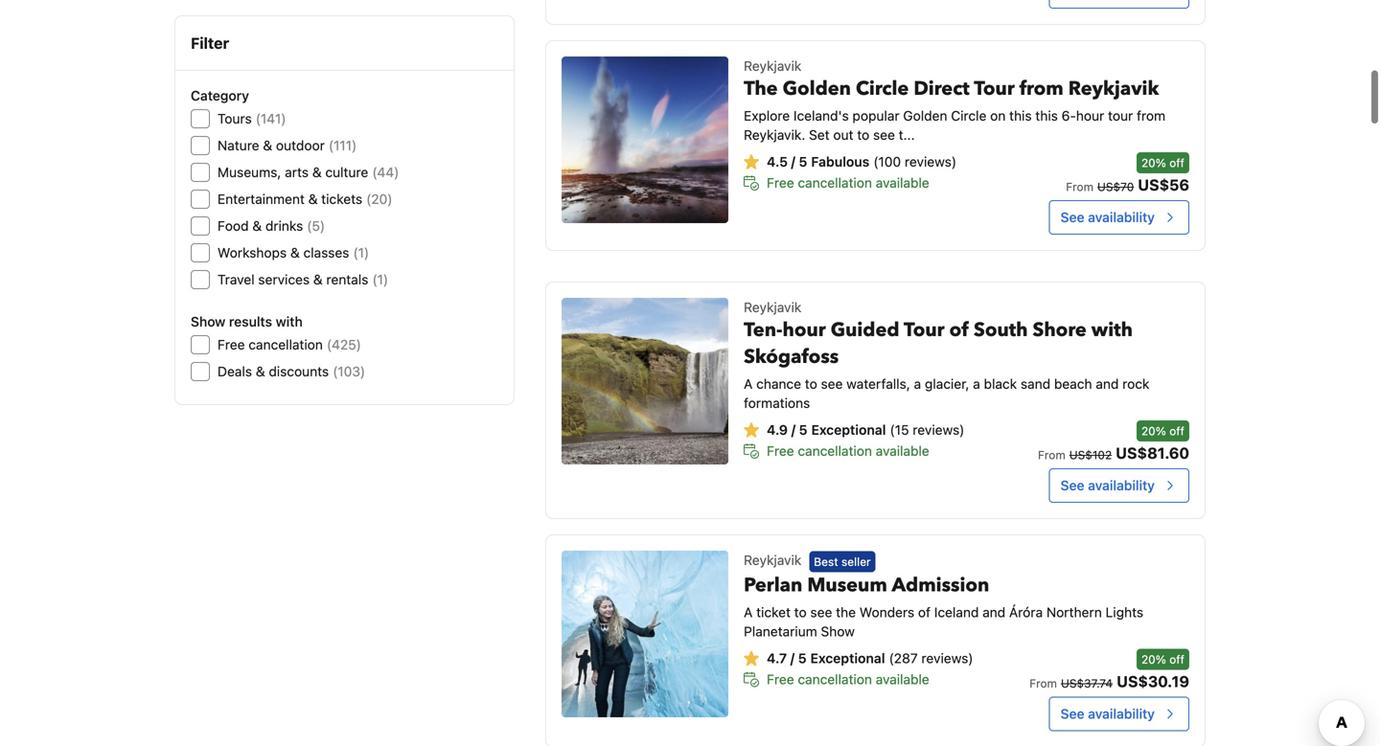 Task type: locate. For each thing, give the bounding box(es) containing it.
reviews) right (15 on the bottom right
[[913, 422, 965, 438]]

2 vertical spatial see
[[1061, 706, 1085, 722]]

a left "ticket"
[[744, 605, 753, 621]]

off up us$56
[[1170, 156, 1185, 170]]

to right chance
[[805, 376, 818, 392]]

from left the us$102
[[1038, 449, 1066, 462]]

see availability down us$70 at top right
[[1061, 209, 1155, 225]]

from right tour
[[1137, 108, 1166, 124]]

1 20% from the top
[[1142, 156, 1167, 170]]

a left glacier,
[[914, 376, 921, 392]]

0 horizontal spatial a
[[914, 376, 921, 392]]

0 vertical spatial /
[[791, 154, 796, 170]]

1 vertical spatial exceptional
[[811, 651, 885, 667]]

workshops & classes (1)
[[218, 245, 369, 261]]

& right deals
[[256, 364, 265, 380]]

perlan
[[744, 573, 803, 599]]

circle up popular
[[856, 76, 909, 102]]

5
[[799, 154, 808, 170], [799, 422, 808, 438], [798, 651, 807, 667]]

a inside reykjavik ten-hour guided tour of south shore with skógafoss a chance to see waterfalls, a glacier, a black sand beach and rock formations
[[744, 376, 753, 392]]

0 vertical spatial free cancellation available
[[767, 175, 930, 191]]

1 vertical spatial 5
[[799, 422, 808, 438]]

& down (141)
[[263, 138, 272, 153]]

available down (15 on the bottom right
[[876, 443, 930, 459]]

from inside 'from us$37.74 us$30.19'
[[1030, 677, 1057, 691]]

2 vertical spatial /
[[791, 651, 795, 667]]

2 available from the top
[[876, 443, 930, 459]]

/ for museum
[[791, 651, 795, 667]]

free down 4.7
[[767, 672, 794, 688]]

from left us$37.74
[[1030, 677, 1057, 691]]

a left chance
[[744, 376, 753, 392]]

0 horizontal spatial this
[[1010, 108, 1032, 124]]

deals
[[218, 364, 252, 380]]

a inside perlan museum admission a ticket to see the wonders of iceland and áróra northern lights planetarium show
[[744, 605, 753, 621]]

see
[[1061, 209, 1085, 225], [1061, 478, 1085, 494], [1061, 706, 1085, 722]]

cancellation down 4.9 / 5 exceptional (15 reviews)
[[798, 443, 872, 459]]

3 20% from the top
[[1142, 653, 1167, 667]]

2 vertical spatial reviews)
[[922, 651, 974, 667]]

2 off from the top
[[1170, 425, 1185, 438]]

reykjavik.
[[744, 127, 806, 143]]

3 free cancellation available from the top
[[767, 672, 930, 688]]

off for the golden circle direct tour from reykjavik
[[1170, 156, 1185, 170]]

arts
[[285, 164, 309, 180]]

hour left tour
[[1076, 108, 1105, 124]]

cancellation down fabulous
[[798, 175, 872, 191]]

5 right 4.5
[[799, 154, 808, 170]]

1 horizontal spatial a
[[973, 376, 981, 392]]

1 vertical spatial tour
[[904, 317, 945, 344]]

2 20% off from the top
[[1142, 425, 1185, 438]]

free down the 4.9
[[767, 443, 794, 459]]

availability for ten-hour guided tour of south shore with skógafoss
[[1088, 478, 1155, 494]]

formations
[[744, 395, 810, 411]]

20% off for the golden circle direct tour from reykjavik
[[1142, 156, 1185, 170]]

from inside the from us$70 us$56
[[1066, 180, 1094, 194]]

20% off up us$56
[[1142, 156, 1185, 170]]

0 vertical spatial availability
[[1088, 209, 1155, 225]]

3 availability from the top
[[1088, 706, 1155, 722]]

show inside perlan museum admission a ticket to see the wonders of iceland and áróra northern lights planetarium show
[[821, 624, 855, 640]]

tour inside reykjavik the golden circle direct tour from reykjavik explore iceland's popular golden circle on this this 6-hour tour from reykjavik. set out to see t...
[[974, 76, 1015, 102]]

20% off up the us$81.60
[[1142, 425, 1185, 438]]

free down 4.5
[[767, 175, 794, 191]]

0 vertical spatial to
[[857, 127, 870, 143]]

2 see from the top
[[1061, 478, 1085, 494]]

0 horizontal spatial and
[[983, 605, 1006, 621]]

1 vertical spatial see
[[1061, 478, 1085, 494]]

1 20% off from the top
[[1142, 156, 1185, 170]]

to
[[857, 127, 870, 143], [805, 376, 818, 392], [794, 605, 807, 621]]

0 vertical spatial (1)
[[353, 245, 369, 261]]

5 for ten-
[[799, 422, 808, 438]]

(1) up rentals
[[353, 245, 369, 261]]

4.7
[[767, 651, 787, 667]]

1 vertical spatial off
[[1170, 425, 1185, 438]]

and left "áróra"
[[983, 605, 1006, 621]]

set
[[809, 127, 830, 143]]

1 horizontal spatial show
[[821, 624, 855, 640]]

0 vertical spatial from
[[1066, 180, 1094, 194]]

show down the
[[821, 624, 855, 640]]

/ right 4.5
[[791, 154, 796, 170]]

1 horizontal spatial hour
[[1076, 108, 1105, 124]]

20% up us$56
[[1142, 156, 1167, 170]]

0 vertical spatial see
[[1061, 209, 1085, 225]]

(100
[[874, 154, 901, 170]]

a
[[914, 376, 921, 392], [973, 376, 981, 392]]

1 horizontal spatial golden
[[903, 108, 948, 124]]

off
[[1170, 156, 1185, 170], [1170, 425, 1185, 438], [1170, 653, 1185, 667]]

& for drinks
[[252, 218, 262, 234]]

0 vertical spatial see availability
[[1061, 209, 1155, 225]]

available for iceland's
[[876, 175, 930, 191]]

see availability down 'from us$37.74 us$30.19'
[[1061, 706, 1155, 722]]

free cancellation available for of
[[767, 672, 930, 688]]

0 horizontal spatial tour
[[904, 317, 945, 344]]

1 see availability from the top
[[1061, 209, 1155, 225]]

(287
[[889, 651, 918, 667]]

classes
[[303, 245, 349, 261]]

free cancellation available down fabulous
[[767, 175, 930, 191]]

ten-hour guided tour of south shore with skógafoss image
[[562, 298, 729, 465]]

see for ten-hour guided tour of south shore with skógafoss
[[1061, 478, 1085, 494]]

free cancellation available
[[767, 175, 930, 191], [767, 443, 930, 459], [767, 672, 930, 688]]

20% off up us$30.19
[[1142, 653, 1185, 667]]

reykjavik up the
[[744, 58, 802, 74]]

see for perlan museum admission
[[1061, 706, 1085, 722]]

exceptional
[[812, 422, 886, 438], [811, 651, 885, 667]]

off up us$30.19
[[1170, 653, 1185, 667]]

(103)
[[333, 364, 365, 380]]

1 vertical spatial from
[[1038, 449, 1066, 462]]

0 horizontal spatial hour
[[783, 317, 826, 344]]

results
[[229, 314, 272, 330]]

from inside from us$102 us$81.60
[[1038, 449, 1066, 462]]

available down (100
[[876, 175, 930, 191]]

0 vertical spatial exceptional
[[812, 422, 886, 438]]

exceptional left (15 on the bottom right
[[812, 422, 886, 438]]

0 vertical spatial from
[[1020, 76, 1064, 102]]

2 vertical spatial 5
[[798, 651, 807, 667]]

1 vertical spatial to
[[805, 376, 818, 392]]

seller
[[842, 555, 871, 569]]

free for the
[[767, 175, 794, 191]]

off for perlan museum admission
[[1170, 653, 1185, 667]]

from left us$70 at top right
[[1066, 180, 1094, 194]]

2 a from the top
[[744, 605, 753, 621]]

20% off for ten-hour guided tour of south shore with skógafoss
[[1142, 425, 1185, 438]]

1 availability from the top
[[1088, 209, 1155, 225]]

reviews) down t...
[[905, 154, 957, 170]]

0 vertical spatial circle
[[856, 76, 909, 102]]

free up deals
[[218, 337, 245, 353]]

available
[[876, 175, 930, 191], [876, 443, 930, 459], [876, 672, 930, 688]]

/ right the 4.9
[[791, 422, 796, 438]]

1 vertical spatial and
[[983, 605, 1006, 621]]

1 vertical spatial 20% off
[[1142, 425, 1185, 438]]

2 vertical spatial available
[[876, 672, 930, 688]]

1 vertical spatial availability
[[1088, 478, 1155, 494]]

availability down us$70 at top right
[[1088, 209, 1155, 225]]

0 vertical spatial 20% off
[[1142, 156, 1185, 170]]

from for the golden circle direct tour from reykjavik
[[1066, 180, 1094, 194]]

off up the us$81.60
[[1170, 425, 1185, 438]]

0 vertical spatial tour
[[974, 76, 1015, 102]]

5 right the 4.9
[[799, 422, 808, 438]]

2 vertical spatial see
[[811, 605, 832, 621]]

& right food
[[252, 218, 262, 234]]

free cancellation available down 4.7 / 5 exceptional (287 reviews)
[[767, 672, 930, 688]]

0 horizontal spatial circle
[[856, 76, 909, 102]]

availability down 'from us$37.74 us$30.19'
[[1088, 706, 1155, 722]]

a
[[744, 376, 753, 392], [744, 605, 753, 621]]

see left "waterfalls,"
[[821, 376, 843, 392]]

to inside perlan museum admission a ticket to see the wonders of iceland and áróra northern lights planetarium show
[[794, 605, 807, 621]]

2 availability from the top
[[1088, 478, 1155, 494]]

& for discounts
[[256, 364, 265, 380]]

food
[[218, 218, 249, 234]]

show
[[191, 314, 226, 330], [821, 624, 855, 640]]

from
[[1066, 180, 1094, 194], [1038, 449, 1066, 462], [1030, 677, 1057, 691]]

0 vertical spatial 20%
[[1142, 156, 1167, 170]]

out
[[833, 127, 854, 143]]

3 20% off from the top
[[1142, 653, 1185, 667]]

from for perlan museum admission
[[1030, 677, 1057, 691]]

2 vertical spatial off
[[1170, 653, 1185, 667]]

0 horizontal spatial show
[[191, 314, 226, 330]]

from up "6-"
[[1020, 76, 1064, 102]]

best seller
[[814, 555, 871, 569]]

see availability
[[1061, 209, 1155, 225], [1061, 478, 1155, 494], [1061, 706, 1155, 722]]

/
[[791, 154, 796, 170], [791, 422, 796, 438], [791, 651, 795, 667]]

reykjavik for reykjavik ten-hour guided tour of south shore with skógafoss a chance to see waterfalls, a glacier, a black sand beach and rock formations
[[744, 300, 802, 315]]

1 vertical spatial from
[[1137, 108, 1166, 124]]

of left south
[[950, 317, 969, 344]]

see down us$37.74
[[1061, 706, 1085, 722]]

see left the
[[811, 605, 832, 621]]

from us$37.74 us$30.19
[[1030, 673, 1190, 691]]

free cancellation available for skógafoss
[[767, 443, 930, 459]]

1 vertical spatial hour
[[783, 317, 826, 344]]

to right "ticket"
[[794, 605, 807, 621]]

perlan museum admission image
[[562, 551, 729, 718]]

and left rock at the bottom right of page
[[1096, 376, 1119, 392]]

t...
[[899, 127, 915, 143]]

cancellation down 4.7 / 5 exceptional (287 reviews)
[[798, 672, 872, 688]]

cancellation for the
[[798, 175, 872, 191]]

exceptional for of
[[811, 651, 885, 667]]

20% for perlan museum admission
[[1142, 653, 1167, 667]]

& up the (5)
[[308, 191, 318, 207]]

2 vertical spatial 20%
[[1142, 653, 1167, 667]]

1 see from the top
[[1061, 209, 1085, 225]]

free cancellation available for iceland's
[[767, 175, 930, 191]]

reykjavik
[[744, 58, 802, 74], [1069, 76, 1159, 102], [744, 300, 802, 315], [744, 553, 802, 568]]

0 vertical spatial off
[[1170, 156, 1185, 170]]

1 this from the left
[[1010, 108, 1032, 124]]

0 vertical spatial reviews)
[[905, 154, 957, 170]]

1 vertical spatial (1)
[[372, 272, 388, 288]]

tour
[[974, 76, 1015, 102], [904, 317, 945, 344]]

5 right 4.7
[[798, 651, 807, 667]]

3 off from the top
[[1170, 653, 1185, 667]]

tour up glacier,
[[904, 317, 945, 344]]

1 off from the top
[[1170, 156, 1185, 170]]

3 available from the top
[[876, 672, 930, 688]]

1 vertical spatial golden
[[903, 108, 948, 124]]

/ for the
[[791, 154, 796, 170]]

1 vertical spatial reviews)
[[913, 422, 965, 438]]

20%
[[1142, 156, 1167, 170], [1142, 425, 1167, 438], [1142, 653, 1167, 667]]

20% up the us$81.60
[[1142, 425, 1167, 438]]

hour up skógafoss
[[783, 317, 826, 344]]

see down popular
[[873, 127, 895, 143]]

golden
[[783, 76, 851, 102], [903, 108, 948, 124]]

1 vertical spatial /
[[791, 422, 796, 438]]

/ right 4.7
[[791, 651, 795, 667]]

(1) right rentals
[[372, 272, 388, 288]]

hour inside reykjavik the golden circle direct tour from reykjavik explore iceland's popular golden circle on this this 6-hour tour from reykjavik. set out to see t...
[[1076, 108, 1105, 124]]

this right on
[[1010, 108, 1032, 124]]

iceland
[[934, 605, 979, 621]]

circle
[[856, 76, 909, 102], [951, 108, 987, 124]]

3 see availability from the top
[[1061, 706, 1155, 722]]

2 vertical spatial 20% off
[[1142, 653, 1185, 667]]

free for museum
[[767, 672, 794, 688]]

reykjavik inside reykjavik ten-hour guided tour of south shore with skógafoss a chance to see waterfalls, a glacier, a black sand beach and rock formations
[[744, 300, 802, 315]]

circle left on
[[951, 108, 987, 124]]

see availability down from us$102 us$81.60
[[1061, 478, 1155, 494]]

reykjavik up the ten-
[[744, 300, 802, 315]]

with inside reykjavik ten-hour guided tour of south shore with skógafoss a chance to see waterfalls, a glacier, a black sand beach and rock formations
[[1092, 317, 1133, 344]]

0 vertical spatial a
[[744, 376, 753, 392]]

golden up iceland's
[[783, 76, 851, 102]]

1 available from the top
[[876, 175, 930, 191]]

south
[[974, 317, 1028, 344]]

entertainment
[[218, 191, 305, 207]]

planetarium
[[744, 624, 817, 640]]

1 vertical spatial see availability
[[1061, 478, 1155, 494]]

1 vertical spatial available
[[876, 443, 930, 459]]

available down (287
[[876, 672, 930, 688]]

with up free cancellation (425)
[[276, 314, 303, 330]]

0 vertical spatial hour
[[1076, 108, 1105, 124]]

1 horizontal spatial with
[[1092, 317, 1133, 344]]

reviews)
[[905, 154, 957, 170], [913, 422, 965, 438], [922, 651, 974, 667]]

2 vertical spatial free cancellation available
[[767, 672, 930, 688]]

from
[[1020, 76, 1064, 102], [1137, 108, 1166, 124]]

2 vertical spatial availability
[[1088, 706, 1155, 722]]

this left "6-"
[[1036, 108, 1058, 124]]

tour up on
[[974, 76, 1015, 102]]

hour inside reykjavik ten-hour guided tour of south shore with skógafoss a chance to see waterfalls, a glacier, a black sand beach and rock formations
[[783, 317, 826, 344]]

0 vertical spatial of
[[950, 317, 969, 344]]

2 see availability from the top
[[1061, 478, 1155, 494]]

2 20% from the top
[[1142, 425, 1167, 438]]

see down the from us$70 us$56
[[1061, 209, 1085, 225]]

on
[[990, 108, 1006, 124]]

see inside perlan museum admission a ticket to see the wonders of iceland and áróra northern lights planetarium show
[[811, 605, 832, 621]]

1 a from the top
[[744, 376, 753, 392]]

1 a from the left
[[914, 376, 921, 392]]

1 vertical spatial show
[[821, 624, 855, 640]]

rentals
[[326, 272, 369, 288]]

0 horizontal spatial golden
[[783, 76, 851, 102]]

to right out
[[857, 127, 870, 143]]

1 free cancellation available from the top
[[767, 175, 930, 191]]

glacier,
[[925, 376, 970, 392]]

reykjavik up perlan
[[744, 553, 802, 568]]

3 see from the top
[[1061, 706, 1085, 722]]

1 vertical spatial a
[[744, 605, 753, 621]]

and
[[1096, 376, 1119, 392], [983, 605, 1006, 621]]

availability for the golden circle direct tour from reykjavik
[[1088, 209, 1155, 225]]

& for tickets
[[308, 191, 318, 207]]

availability down from us$102 us$81.60
[[1088, 478, 1155, 494]]

show left results
[[191, 314, 226, 330]]

free cancellation available down 4.9 / 5 exceptional (15 reviews)
[[767, 443, 930, 459]]

of down admission
[[918, 605, 931, 621]]

with
[[276, 314, 303, 330], [1092, 317, 1133, 344]]

of
[[950, 317, 969, 344], [918, 605, 931, 621]]

1 horizontal spatial of
[[950, 317, 969, 344]]

see down the us$102
[[1061, 478, 1085, 494]]

cancellation for ten-
[[798, 443, 872, 459]]

& for classes
[[290, 245, 300, 261]]

1 horizontal spatial this
[[1036, 108, 1058, 124]]

1 vertical spatial circle
[[951, 108, 987, 124]]

the golden circle direct tour from reykjavik image
[[562, 57, 729, 223]]

golden up t...
[[903, 108, 948, 124]]

reykjavik the golden circle direct tour from reykjavik explore iceland's popular golden circle on this this 6-hour tour from reykjavik. set out to see t...
[[744, 58, 1166, 143]]

0 vertical spatial see
[[873, 127, 895, 143]]

1 vertical spatial free cancellation available
[[767, 443, 930, 459]]

5 for museum
[[798, 651, 807, 667]]

1 horizontal spatial and
[[1096, 376, 1119, 392]]

0 horizontal spatial of
[[918, 605, 931, 621]]

and inside reykjavik ten-hour guided tour of south shore with skógafoss a chance to see waterfalls, a glacier, a black sand beach and rock formations
[[1096, 376, 1119, 392]]

1 vertical spatial 20%
[[1142, 425, 1167, 438]]

0 vertical spatial 5
[[799, 154, 808, 170]]

with right shore
[[1092, 317, 1133, 344]]

reviews) right (287
[[922, 651, 974, 667]]

2 free cancellation available from the top
[[767, 443, 930, 459]]

20% off for perlan museum admission
[[1142, 653, 1185, 667]]

nature & outdoor (111)
[[218, 138, 357, 153]]

0 vertical spatial show
[[191, 314, 226, 330]]

2 vertical spatial see availability
[[1061, 706, 1155, 722]]

2 vertical spatial from
[[1030, 677, 1057, 691]]

see availability for ten-hour guided tour of south shore with skógafoss
[[1061, 478, 1155, 494]]

1 horizontal spatial tour
[[974, 76, 1015, 102]]

1 horizontal spatial from
[[1137, 108, 1166, 124]]

6-
[[1062, 108, 1076, 124]]

20% up us$30.19
[[1142, 653, 1167, 667]]

1 vertical spatial of
[[918, 605, 931, 621]]

(111)
[[329, 138, 357, 153]]

0 vertical spatial and
[[1096, 376, 1119, 392]]

4.5 / 5 fabulous (100 reviews)
[[767, 154, 957, 170]]

drinks
[[265, 218, 303, 234]]

1 vertical spatial see
[[821, 376, 843, 392]]

20% for the golden circle direct tour from reykjavik
[[1142, 156, 1167, 170]]

& up travel services & rentals (1)
[[290, 245, 300, 261]]

a left black
[[973, 376, 981, 392]]

&
[[263, 138, 272, 153], [312, 164, 322, 180], [308, 191, 318, 207], [252, 218, 262, 234], [290, 245, 300, 261], [313, 272, 323, 288], [256, 364, 265, 380]]

this
[[1010, 108, 1032, 124], [1036, 108, 1058, 124]]

tours
[[218, 111, 252, 127]]

2 vertical spatial to
[[794, 605, 807, 621]]

0 vertical spatial available
[[876, 175, 930, 191]]

exceptional down the
[[811, 651, 885, 667]]



Task type: describe. For each thing, give the bounding box(es) containing it.
fabulous
[[811, 154, 870, 170]]

& right arts
[[312, 164, 322, 180]]

shore
[[1033, 317, 1087, 344]]

reykjavik ten-hour guided tour of south shore with skógafoss a chance to see waterfalls, a glacier, a black sand beach and rock formations
[[744, 300, 1150, 411]]

category
[[191, 88, 249, 104]]

perlan museum admission a ticket to see the wonders of iceland and áróra northern lights planetarium show
[[744, 573, 1144, 640]]

4.5
[[767, 154, 788, 170]]

us$70
[[1098, 180, 1134, 194]]

cancellation for museum
[[798, 672, 872, 688]]

reykjavik for reykjavik the golden circle direct tour from reykjavik explore iceland's popular golden circle on this this 6-hour tour from reykjavik. set out to see t...
[[744, 58, 802, 74]]

guided
[[831, 317, 900, 344]]

workshops
[[218, 245, 287, 261]]

available for skógafoss
[[876, 443, 930, 459]]

& for outdoor
[[263, 138, 272, 153]]

0 horizontal spatial with
[[276, 314, 303, 330]]

tours (141)
[[218, 111, 286, 127]]

waterfalls,
[[847, 376, 911, 392]]

travel services & rentals (1)
[[218, 272, 388, 288]]

chance
[[757, 376, 801, 392]]

reykjavik up tour
[[1069, 76, 1159, 102]]

to inside reykjavik ten-hour guided tour of south shore with skógafoss a chance to see waterfalls, a glacier, a black sand beach and rock formations
[[805, 376, 818, 392]]

us$37.74
[[1061, 677, 1113, 691]]

explore
[[744, 108, 790, 124]]

admission
[[892, 573, 990, 599]]

to inside reykjavik the golden circle direct tour from reykjavik explore iceland's popular golden circle on this this 6-hour tour from reykjavik. set out to see t...
[[857, 127, 870, 143]]

0 vertical spatial golden
[[783, 76, 851, 102]]

museum
[[807, 573, 888, 599]]

see for the golden circle direct tour from reykjavik
[[1061, 209, 1085, 225]]

black
[[984, 376, 1017, 392]]

museums,
[[218, 164, 281, 180]]

sand
[[1021, 376, 1051, 392]]

(141)
[[256, 111, 286, 127]]

1 horizontal spatial circle
[[951, 108, 987, 124]]

(15
[[890, 422, 909, 438]]

skógafoss
[[744, 344, 839, 371]]

lights
[[1106, 605, 1144, 621]]

free for ten-
[[767, 443, 794, 459]]

4.9 / 5 exceptional (15 reviews)
[[767, 422, 965, 438]]

reviews) for skógafoss
[[913, 422, 965, 438]]

2 a from the left
[[973, 376, 981, 392]]

us$102
[[1070, 449, 1112, 462]]

4.9
[[767, 422, 788, 438]]

show results with
[[191, 314, 303, 330]]

deals & discounts (103)
[[218, 364, 365, 380]]

(425)
[[327, 337, 361, 353]]

áróra
[[1009, 605, 1043, 621]]

tour inside reykjavik ten-hour guided tour of south shore with skógafoss a chance to see waterfalls, a glacier, a black sand beach and rock formations
[[904, 317, 945, 344]]

& down classes
[[313, 272, 323, 288]]

/ for ten-
[[791, 422, 796, 438]]

off for ten-hour guided tour of south shore with skógafoss
[[1170, 425, 1185, 438]]

availability for perlan museum admission
[[1088, 706, 1155, 722]]

of inside reykjavik ten-hour guided tour of south shore with skógafoss a chance to see waterfalls, a glacier, a black sand beach and rock formations
[[950, 317, 969, 344]]

cancellation up deals & discounts (103)
[[249, 337, 323, 353]]

northern
[[1047, 605, 1102, 621]]

1 horizontal spatial (1)
[[372, 272, 388, 288]]

reykjavik for reykjavik
[[744, 553, 802, 568]]

the
[[744, 76, 778, 102]]

0 horizontal spatial from
[[1020, 76, 1064, 102]]

us$56
[[1138, 176, 1190, 194]]

see availability for perlan museum admission
[[1061, 706, 1155, 722]]

(44)
[[372, 164, 399, 180]]

reviews) for iceland's
[[905, 154, 957, 170]]

tickets
[[321, 191, 362, 207]]

ticket
[[757, 605, 791, 621]]

us$30.19
[[1117, 673, 1190, 691]]

nature
[[218, 138, 259, 153]]

wonders
[[860, 605, 915, 621]]

ten-
[[744, 317, 783, 344]]

free cancellation (425)
[[218, 337, 361, 353]]

museums, arts & culture (44)
[[218, 164, 399, 180]]

from us$70 us$56
[[1066, 176, 1190, 194]]

20% for ten-hour guided tour of south shore with skógafoss
[[1142, 425, 1167, 438]]

5 for the
[[799, 154, 808, 170]]

from us$102 us$81.60
[[1038, 444, 1190, 463]]

(20)
[[366, 191, 393, 207]]

popular
[[853, 108, 900, 124]]

of inside perlan museum admission a ticket to see the wonders of iceland and áróra northern lights planetarium show
[[918, 605, 931, 621]]

us$81.60
[[1116, 444, 1190, 463]]

culture
[[325, 164, 368, 180]]

and inside perlan museum admission a ticket to see the wonders of iceland and áróra northern lights planetarium show
[[983, 605, 1006, 621]]

rock
[[1123, 376, 1150, 392]]

see inside reykjavik the golden circle direct tour from reykjavik explore iceland's popular golden circle on this this 6-hour tour from reykjavik. set out to see t...
[[873, 127, 895, 143]]

entertainment & tickets (20)
[[218, 191, 393, 207]]

services
[[258, 272, 310, 288]]

best
[[814, 555, 838, 569]]

available for of
[[876, 672, 930, 688]]

the
[[836, 605, 856, 621]]

reviews) for of
[[922, 651, 974, 667]]

4.7 / 5 exceptional (287 reviews)
[[767, 651, 974, 667]]

discounts
[[269, 364, 329, 380]]

tour
[[1108, 108, 1133, 124]]

0 horizontal spatial (1)
[[353, 245, 369, 261]]

beach
[[1054, 376, 1092, 392]]

outdoor
[[276, 138, 325, 153]]

2 this from the left
[[1036, 108, 1058, 124]]

food & drinks (5)
[[218, 218, 325, 234]]

exceptional for skógafoss
[[812, 422, 886, 438]]

from for ten-hour guided tour of south shore with skógafoss
[[1038, 449, 1066, 462]]

see inside reykjavik ten-hour guided tour of south shore with skógafoss a chance to see waterfalls, a glacier, a black sand beach and rock formations
[[821, 376, 843, 392]]

(5)
[[307, 218, 325, 234]]

travel
[[218, 272, 255, 288]]

filter
[[191, 34, 229, 52]]

see availability for the golden circle direct tour from reykjavik
[[1061, 209, 1155, 225]]

iceland's
[[794, 108, 849, 124]]

direct
[[914, 76, 970, 102]]



Task type: vqa. For each thing, say whether or not it's contained in the screenshot.
Villa
no



